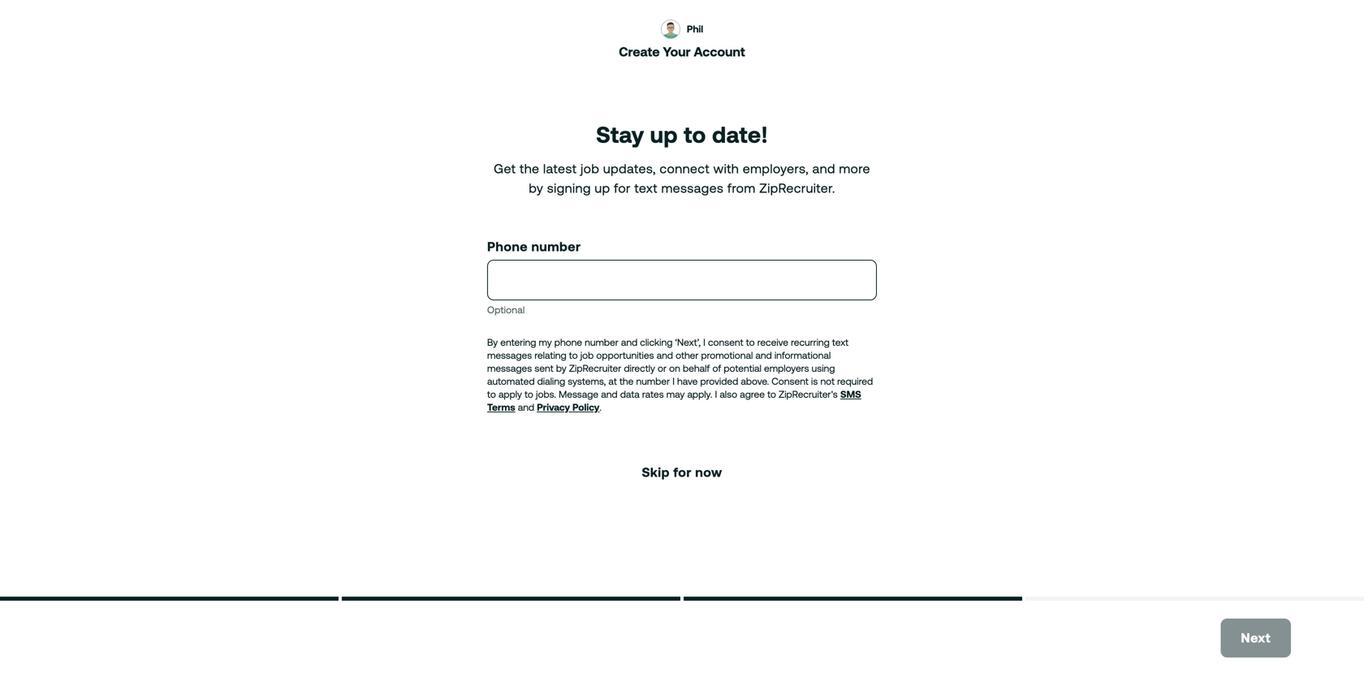 Task type: describe. For each thing, give the bounding box(es) containing it.
by entering my phone number and clicking 'next', i consent to receive recurring text messages relating to job opportunities and other promotional and informational messages sent by ziprecruiter directly or on behalf of potential employers using automated dialing systems, at the number i have provided above. consent is not required to apply to jobs. message and data rates may apply. i also agree to ziprecruiter's
[[487, 337, 873, 400]]

now
[[695, 465, 722, 480]]

job inside by entering my phone number and clicking 'next', i consent to receive recurring text messages relating to job opportunities and other promotional and informational messages sent by ziprecruiter directly or on behalf of potential employers using automated dialing systems, at the number i have provided above. consent is not required to apply to jobs. message and data rates may apply. i also agree to ziprecruiter's
[[580, 350, 594, 361]]

0 vertical spatial up
[[650, 122, 678, 148]]

and down receive on the right of the page
[[756, 350, 772, 361]]

from
[[727, 181, 756, 196]]

1 100 percent progress bar from the left
[[0, 597, 339, 601]]

policy
[[573, 402, 600, 413]]

0 horizontal spatial number
[[531, 239, 581, 254]]

employers
[[764, 363, 809, 374]]

skip for now button
[[536, 453, 828, 492]]

3 100 percent progress bar from the left
[[684, 597, 1022, 601]]

on
[[669, 363, 680, 374]]

potential
[[724, 363, 762, 374]]

rates
[[642, 389, 664, 400]]

by inside by entering my phone number and clicking 'next', i consent to receive recurring text messages relating to job opportunities and other promotional and informational messages sent by ziprecruiter directly or on behalf of potential employers using automated dialing systems, at the number i have provided above. consent is not required to apply to jobs. message and data rates may apply. i also agree to ziprecruiter's
[[556, 363, 567, 374]]

is
[[811, 376, 818, 387]]

receive
[[757, 337, 788, 348]]

connect
[[660, 161, 710, 176]]

job inside get the latest job updates, connect with employers, and more by signing up for text messages from ziprecruiter.
[[581, 161, 600, 176]]

and down apply
[[518, 402, 534, 413]]

ziprecruiter.
[[759, 181, 835, 196]]

and up opportunities at the bottom of page
[[621, 337, 638, 348]]

or
[[658, 363, 667, 374]]

Phone number text field
[[488, 261, 876, 300]]

data
[[620, 389, 640, 400]]

have
[[677, 376, 698, 387]]

phone number
[[487, 239, 581, 254]]

stay
[[596, 122, 644, 148]]

and privacy policy .
[[515, 402, 602, 413]]

1 horizontal spatial number
[[585, 337, 619, 348]]

0 percent progress bar
[[1026, 597, 1364, 601]]

required
[[837, 376, 873, 387]]

'next',
[[675, 337, 701, 348]]

up inside get the latest job updates, connect with employers, and more by signing up for text messages from ziprecruiter.
[[595, 181, 610, 196]]

systems,
[[568, 376, 606, 387]]

informational
[[775, 350, 831, 361]]

get the latest job updates, connect with employers, and more by signing up for text messages from ziprecruiter.
[[494, 161, 870, 196]]

to left receive on the right of the page
[[746, 337, 755, 348]]

ziprecruiter
[[569, 363, 621, 374]]

skip for now
[[642, 465, 722, 480]]

consent
[[708, 337, 744, 348]]

phil
[[687, 23, 703, 34]]

sms
[[840, 389, 861, 400]]

for inside skip for now button
[[673, 465, 692, 480]]

0 vertical spatial i
[[703, 337, 705, 348]]

behalf
[[683, 363, 710, 374]]

date!
[[712, 122, 768, 148]]

by inside get the latest job updates, connect with employers, and more by signing up for text messages from ziprecruiter.
[[529, 181, 543, 196]]

updates,
[[603, 161, 656, 176]]

to up connect
[[684, 122, 706, 148]]

text inside get the latest job updates, connect with employers, and more by signing up for text messages from ziprecruiter.
[[634, 181, 658, 196]]

2 vertical spatial number
[[636, 376, 670, 387]]

account
[[694, 44, 745, 59]]

2 horizontal spatial i
[[715, 389, 717, 400]]



Task type: vqa. For each thing, say whether or not it's contained in the screenshot.
Connect
yes



Task type: locate. For each thing, give the bounding box(es) containing it.
employers,
[[743, 161, 809, 176]]

for
[[614, 181, 631, 196], [673, 465, 692, 480]]

1 vertical spatial job
[[580, 350, 594, 361]]

text right recurring at the right
[[832, 337, 849, 348]]

0 vertical spatial job
[[581, 161, 600, 176]]

and left more
[[812, 161, 835, 176]]

job
[[581, 161, 600, 176], [580, 350, 594, 361]]

stay up to date!
[[596, 122, 768, 148]]

for down 'updates,'
[[614, 181, 631, 196]]

0 horizontal spatial up
[[595, 181, 610, 196]]

messages inside get the latest job updates, connect with employers, and more by signing up for text messages from ziprecruiter.
[[661, 181, 724, 196]]

0 vertical spatial messages
[[661, 181, 724, 196]]

create your account
[[619, 44, 745, 59]]

for inside get the latest job updates, connect with employers, and more by signing up for text messages from ziprecruiter.
[[614, 181, 631, 196]]

and down at
[[601, 389, 618, 400]]

by down latest
[[529, 181, 543, 196]]

messages down connect
[[661, 181, 724, 196]]

0 vertical spatial the
[[520, 161, 540, 176]]

1 vertical spatial messages
[[487, 350, 532, 361]]

to down phone
[[569, 350, 578, 361]]

my
[[539, 337, 552, 348]]

job up ziprecruiter
[[580, 350, 594, 361]]

i left also
[[715, 389, 717, 400]]

sms terms
[[487, 389, 861, 413]]

ziprecruiter's
[[779, 389, 838, 400]]

latest
[[543, 161, 577, 176]]

create
[[619, 44, 660, 59]]

2 100 percent progress bar from the left
[[342, 597, 680, 601]]

.
[[600, 402, 602, 413]]

more
[[839, 161, 870, 176]]

the up data at the bottom left of the page
[[620, 376, 634, 387]]

automated
[[487, 376, 535, 387]]

text
[[634, 181, 658, 196], [832, 337, 849, 348]]

privacy policy link
[[537, 402, 600, 413]]

to left jobs.
[[525, 389, 533, 400]]

number
[[531, 239, 581, 254], [585, 337, 619, 348], [636, 376, 670, 387]]

message
[[559, 389, 599, 400]]

with
[[713, 161, 739, 176]]

100 percent progress bar
[[0, 597, 339, 601], [342, 597, 680, 601], [684, 597, 1022, 601]]

privacy
[[537, 402, 570, 413]]

to up "terms"
[[487, 389, 496, 400]]

1 horizontal spatial for
[[673, 465, 692, 480]]

2 vertical spatial i
[[715, 389, 717, 400]]

your
[[663, 44, 691, 59]]

0 horizontal spatial for
[[614, 181, 631, 196]]

2 horizontal spatial number
[[636, 376, 670, 387]]

1 vertical spatial number
[[585, 337, 619, 348]]

dialing
[[537, 376, 565, 387]]

not
[[821, 376, 835, 387]]

up down 'updates,'
[[595, 181, 610, 196]]

phil avatar image
[[661, 19, 680, 39]]

consent
[[772, 376, 809, 387]]

1 vertical spatial the
[[620, 376, 634, 387]]

terms
[[487, 402, 515, 413]]

text down 'updates,'
[[634, 181, 658, 196]]

1 horizontal spatial the
[[620, 376, 634, 387]]

also
[[720, 389, 737, 400]]

1 horizontal spatial i
[[703, 337, 705, 348]]

entering
[[500, 337, 536, 348]]

job up the signing
[[581, 161, 600, 176]]

0 vertical spatial for
[[614, 181, 631, 196]]

signing
[[547, 181, 591, 196]]

1 horizontal spatial text
[[832, 337, 849, 348]]

get
[[494, 161, 516, 176]]

number up ziprecruiter
[[585, 337, 619, 348]]

directly
[[624, 363, 655, 374]]

sms terms link
[[487, 389, 861, 413]]

1 horizontal spatial 100 percent progress bar
[[342, 597, 680, 601]]

1 vertical spatial i
[[672, 376, 675, 387]]

phone
[[554, 337, 582, 348]]

0 horizontal spatial 100 percent progress bar
[[0, 597, 339, 601]]

0 horizontal spatial i
[[672, 376, 675, 387]]

sent
[[535, 363, 554, 374]]

1 horizontal spatial up
[[650, 122, 678, 148]]

and up or
[[657, 350, 673, 361]]

2 vertical spatial messages
[[487, 363, 532, 374]]

2 horizontal spatial 100 percent progress bar
[[684, 597, 1022, 601]]

number up rates
[[636, 376, 670, 387]]

may
[[666, 389, 685, 400]]

by up dialing
[[556, 363, 567, 374]]

messages up automated on the left bottom
[[487, 363, 532, 374]]

clicking
[[640, 337, 673, 348]]

up
[[650, 122, 678, 148], [595, 181, 610, 196]]

other
[[676, 350, 699, 361]]

apply.
[[687, 389, 712, 400]]

to
[[684, 122, 706, 148], [746, 337, 755, 348], [569, 350, 578, 361], [487, 389, 496, 400], [525, 389, 533, 400], [767, 389, 776, 400]]

and inside get the latest job updates, connect with employers, and more by signing up for text messages from ziprecruiter.
[[812, 161, 835, 176]]

the inside by entering my phone number and clicking 'next', i consent to receive recurring text messages relating to job opportunities and other promotional and informational messages sent by ziprecruiter directly or on behalf of potential employers using automated dialing systems, at the number i have provided above. consent is not required to apply to jobs. message and data rates may apply. i also agree to ziprecruiter's
[[620, 376, 634, 387]]

by
[[487, 337, 498, 348]]

the
[[520, 161, 540, 176], [620, 376, 634, 387]]

number right phone
[[531, 239, 581, 254]]

to right the "agree" on the right
[[767, 389, 776, 400]]

recurring
[[791, 337, 830, 348]]

relating
[[535, 350, 567, 361]]

0 vertical spatial text
[[634, 181, 658, 196]]

messages
[[661, 181, 724, 196], [487, 350, 532, 361], [487, 363, 532, 374]]

jobs.
[[536, 389, 556, 400]]

above.
[[741, 376, 769, 387]]

1 vertical spatial for
[[673, 465, 692, 480]]

0 horizontal spatial by
[[529, 181, 543, 196]]

at
[[608, 376, 617, 387]]

i down on
[[672, 376, 675, 387]]

0 horizontal spatial the
[[520, 161, 540, 176]]

agree
[[740, 389, 765, 400]]

for left now
[[673, 465, 692, 480]]

the right get
[[520, 161, 540, 176]]

0 horizontal spatial text
[[634, 181, 658, 196]]

up up connect
[[650, 122, 678, 148]]

using
[[812, 363, 835, 374]]

i
[[703, 337, 705, 348], [672, 376, 675, 387], [715, 389, 717, 400]]

messages down entering
[[487, 350, 532, 361]]

the inside get the latest job updates, connect with employers, and more by signing up for text messages from ziprecruiter.
[[520, 161, 540, 176]]

promotional
[[701, 350, 753, 361]]

1 vertical spatial text
[[832, 337, 849, 348]]

0 vertical spatial number
[[531, 239, 581, 254]]

0 vertical spatial by
[[529, 181, 543, 196]]

1 horizontal spatial by
[[556, 363, 567, 374]]

and
[[812, 161, 835, 176], [621, 337, 638, 348], [657, 350, 673, 361], [756, 350, 772, 361], [601, 389, 618, 400], [518, 402, 534, 413]]

i right 'next',
[[703, 337, 705, 348]]

text inside by entering my phone number and clicking 'next', i consent to receive recurring text messages relating to job opportunities and other promotional and informational messages sent by ziprecruiter directly or on behalf of potential employers using automated dialing systems, at the number i have provided above. consent is not required to apply to jobs. message and data rates may apply. i also agree to ziprecruiter's
[[832, 337, 849, 348]]

skip
[[642, 465, 670, 480]]

optional
[[487, 305, 525, 315]]

apply
[[499, 389, 522, 400]]

1 vertical spatial up
[[595, 181, 610, 196]]

1 vertical spatial by
[[556, 363, 567, 374]]

of
[[712, 363, 721, 374]]

phone
[[487, 239, 528, 254]]

by
[[529, 181, 543, 196], [556, 363, 567, 374]]

provided
[[700, 376, 738, 387]]

opportunities
[[596, 350, 654, 361]]



